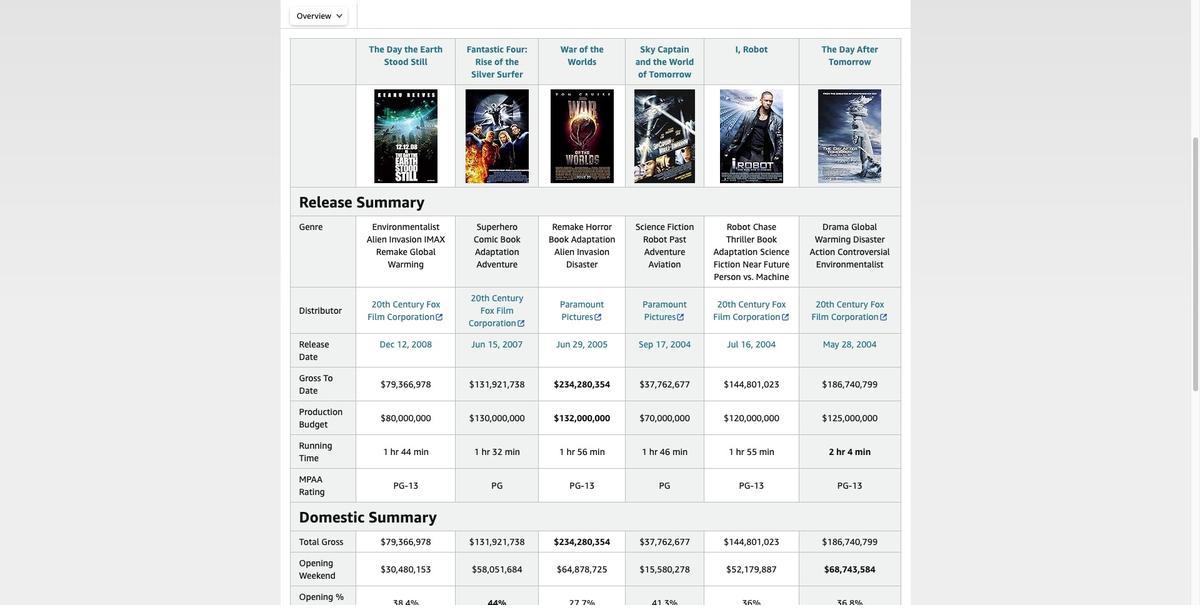Task type: describe. For each thing, give the bounding box(es) containing it.
min for 1 hr 32 min
[[505, 447, 520, 457]]

overview
[[297, 11, 332, 21]]

2005
[[588, 339, 608, 350]]

domestic
[[299, 508, 365, 526]]

earth
[[420, 44, 443, 54]]

total inside opening % of total
[[310, 604, 330, 605]]

adventure for robot
[[645, 246, 686, 257]]

4 13 from the left
[[853, 480, 863, 491]]

science inside science fiction robot              past adventure aviation
[[636, 221, 665, 232]]

rise
[[476, 56, 492, 67]]

robot inside science fiction robot              past adventure aviation
[[644, 234, 667, 245]]

$80,000,000
[[381, 413, 431, 423]]

total gross
[[299, 537, 344, 547]]

fiction inside science fiction robot              past adventure aviation
[[668, 221, 694, 232]]

opening % of total
[[299, 592, 344, 605]]

32
[[493, 447, 503, 457]]

mpaa
[[299, 474, 323, 485]]

release for release date
[[299, 339, 329, 350]]

min for 1 hr 56 min
[[590, 447, 605, 457]]

to
[[323, 373, 333, 383]]

$37,762,677 for gross
[[640, 537, 690, 547]]

1 pg- from the left
[[394, 480, 408, 491]]

rating
[[299, 487, 325, 497]]

alien inside environmentalist alien invasion              imax remake              global warming
[[367, 234, 387, 245]]

opening weekend
[[299, 558, 336, 581]]

aviation
[[649, 259, 681, 270]]

release summary
[[299, 193, 425, 211]]

jul 16, 2004 link
[[728, 339, 776, 350]]

2
[[829, 447, 834, 457]]

corporation for 20th century fox film corporation link over may 28, 2004 at the bottom of page
[[832, 311, 879, 322]]

$144,801,023 for gross
[[724, 537, 780, 547]]

4 pg- from the left
[[838, 480, 853, 491]]

4
[[848, 447, 853, 457]]

machine
[[756, 271, 790, 282]]

weekend
[[299, 570, 336, 581]]

robot              chase thriller              book adaptation              science fiction              near future person vs. machine
[[714, 221, 790, 282]]

$52,179,887
[[727, 564, 777, 575]]

controversial
[[838, 246, 890, 257]]

16,
[[741, 339, 754, 350]]

$120,000,000
[[724, 413, 780, 423]]

jun for jun 29, 2005
[[557, 339, 571, 350]]

paramount for 1st paramount pictures link from the left
[[560, 299, 604, 310]]

dec 12, 2008 link
[[380, 339, 432, 350]]

jul
[[728, 339, 739, 350]]

44
[[401, 447, 412, 457]]

the day the earth stood still link
[[366, 43, 447, 68]]

hr for 32
[[482, 447, 490, 457]]

i,
[[736, 44, 741, 54]]

robot inside 'link'
[[743, 44, 768, 54]]

fox up 2008
[[427, 299, 440, 310]]

silver
[[472, 69, 495, 79]]

sky
[[641, 44, 656, 54]]

1 for 1 hr 46 min
[[642, 447, 647, 457]]

jul 16, 2004
[[728, 339, 776, 350]]

fiction inside robot              chase thriller              book adaptation              science fiction              near future person vs. machine
[[714, 259, 741, 270]]

2 13 from the left
[[585, 480, 595, 491]]

comic
[[474, 234, 498, 245]]

1 horizontal spatial gross
[[322, 537, 344, 547]]

domestic summary
[[299, 508, 437, 526]]

the day after tomorrow link
[[809, 43, 892, 68]]

world
[[669, 56, 694, 67]]

horror
[[586, 221, 612, 232]]

superhero
[[477, 221, 518, 232]]

gross to date
[[299, 373, 333, 396]]

the day after tomorrow
[[822, 44, 879, 67]]

war of the worlds link
[[548, 43, 617, 68]]

superhero comic book adaptation adventure
[[474, 221, 521, 270]]

genre
[[299, 221, 323, 232]]

of inside sky captain and the world of tomorrow
[[638, 69, 647, 79]]

the inside the day the earth stood still
[[405, 44, 418, 54]]

fox up 'may 28, 2004' link at the right of the page
[[871, 299, 885, 310]]

may 28, 2004 link
[[823, 339, 877, 350]]

3 pg- from the left
[[739, 480, 754, 491]]

1 for 1 hr 44 min
[[383, 447, 388, 457]]

the inside sky captain and the world of tomorrow
[[654, 56, 667, 67]]

1 hr 56 min
[[559, 447, 605, 457]]

1 hr 55 min
[[729, 447, 775, 457]]

book for remake
[[549, 234, 569, 245]]

day for the
[[387, 44, 402, 54]]

person
[[714, 271, 741, 282]]

mpaa rating
[[299, 474, 325, 497]]

the day the earth stood still
[[369, 44, 443, 67]]

the inside war of the worlds
[[590, 44, 604, 54]]

tomorrow inside the day after tomorrow
[[829, 56, 872, 67]]

fantastic four: rise of the silver surfer
[[467, 44, 528, 79]]

paramount pictures for first paramount pictures link from the right
[[643, 299, 687, 322]]

the for the day the earth stood still
[[369, 44, 385, 54]]

film up dec
[[368, 311, 385, 322]]

hr for 56
[[567, 447, 575, 457]]

film up the 2007
[[497, 305, 514, 316]]

$37,762,677 for to
[[640, 379, 690, 390]]

20th for 20th century fox film corporation link over dec 12, 2008 link
[[372, 299, 391, 310]]

worlds
[[568, 56, 597, 67]]

dec
[[380, 339, 395, 350]]

$70,000,000
[[640, 413, 690, 423]]

opening for opening % of total
[[299, 592, 333, 602]]

fox up 15,
[[481, 305, 494, 316]]

global inside environmentalist alien invasion              imax remake              global warming
[[410, 246, 436, 257]]

century up the 2007
[[492, 293, 524, 303]]

$186,740,799 for to
[[823, 379, 878, 390]]

century down vs.
[[739, 299, 770, 310]]

tomorrow inside sky captain and the world of tomorrow
[[649, 69, 692, 79]]

stood
[[384, 56, 409, 67]]

remake inside remake              horror book adaptation alien invasion disaster
[[552, 221, 584, 232]]

production
[[299, 407, 343, 417]]

20th century fox film corporation link up jul 16, 2004 'link'
[[714, 299, 790, 322]]

remake inside environmentalist alien invasion              imax remake              global warming
[[376, 246, 408, 257]]

drama              global warming              disaster action              controversial environmentalist
[[810, 221, 890, 270]]

20th century fox film corporation up the 12,
[[368, 299, 440, 322]]

production budget
[[299, 407, 343, 430]]

$132,000,000
[[554, 413, 611, 423]]

budget
[[299, 419, 328, 430]]

film up may
[[812, 311, 829, 322]]

jun 15, 2007
[[472, 339, 523, 350]]

$30,480,153
[[381, 564, 431, 575]]

20th century fox film corporation up 28,
[[812, 299, 885, 322]]

war of the worlds
[[561, 44, 604, 67]]

1 for 1 hr 56 min
[[559, 447, 565, 457]]

min for 2 hr 4 min
[[855, 447, 871, 457]]

2 pg from the left
[[659, 480, 671, 491]]

4 pg-13 from the left
[[838, 480, 863, 491]]

20th century fox film corporation link up may 28, 2004 at the bottom of page
[[812, 299, 889, 322]]

1 hr 32 min
[[474, 447, 520, 457]]

century up dec 12, 2008
[[393, 299, 424, 310]]

disaster inside remake              horror book adaptation alien invasion disaster
[[567, 259, 598, 270]]

$58,051,684
[[472, 564, 523, 575]]

disaster inside drama              global warming              disaster action              controversial environmentalist
[[854, 234, 885, 245]]

sep
[[639, 339, 654, 350]]

2004 for may 28, 2004
[[857, 339, 877, 350]]

paramount pictures for 1st paramount pictures link from the left
[[560, 299, 604, 322]]

release for release summary
[[299, 193, 353, 211]]

past
[[670, 234, 687, 245]]

dec 12, 2008
[[380, 339, 432, 350]]

56
[[578, 447, 588, 457]]

2 pictures from the left
[[645, 311, 676, 322]]

$15,580,278
[[640, 564, 690, 575]]

20th century fox film corporation link up dec 12, 2008 link
[[368, 299, 444, 322]]

warming inside environmentalist alien invasion              imax remake              global warming
[[388, 259, 424, 270]]

still
[[411, 56, 428, 67]]

$79,366,978 for to
[[381, 379, 431, 390]]

17,
[[656, 339, 668, 350]]

date inside gross to date
[[299, 385, 318, 396]]

global inside drama              global warming              disaster action              controversial environmentalist
[[852, 221, 878, 232]]



Task type: vqa. For each thing, say whether or not it's contained in the screenshot.
It
no



Task type: locate. For each thing, give the bounding box(es) containing it.
20th up dec
[[372, 299, 391, 310]]

1 $234,280,354 from the top
[[554, 379, 611, 390]]

tomorrow down after
[[829, 56, 872, 67]]

book for superhero
[[501, 234, 521, 245]]

13
[[408, 480, 419, 491], [585, 480, 595, 491], [754, 480, 764, 491], [853, 480, 863, 491]]

0 vertical spatial alien
[[367, 234, 387, 245]]

0 vertical spatial $234,280,354
[[554, 379, 611, 390]]

$186,740,799 up the "$125,000,000"
[[823, 379, 878, 390]]

$234,280,354 up $64,878,725
[[554, 537, 611, 547]]

min right 4
[[855, 447, 871, 457]]

0 horizontal spatial remake
[[376, 246, 408, 257]]

1 horizontal spatial paramount pictures link
[[643, 299, 687, 322]]

adaptation down the comic on the top
[[475, 246, 520, 257]]

science
[[636, 221, 665, 232], [760, 246, 790, 257]]

gross
[[299, 373, 321, 383], [322, 537, 344, 547]]

0 vertical spatial tomorrow
[[829, 56, 872, 67]]

0 vertical spatial total
[[299, 537, 319, 547]]

4 hr from the left
[[650, 447, 658, 457]]

release date
[[299, 339, 329, 362]]

date up production
[[299, 385, 318, 396]]

of inside fantastic four: rise of the silver surfer
[[495, 56, 503, 67]]

2 horizontal spatial book
[[757, 234, 777, 245]]

sep 17, 2004 link
[[639, 339, 691, 350]]

5 min from the left
[[760, 447, 775, 457]]

fox
[[427, 299, 440, 310], [773, 299, 786, 310], [871, 299, 885, 310], [481, 305, 494, 316]]

$79,366,978 for gross
[[381, 537, 431, 547]]

20th century fox film corporation up jun 15, 2007 link on the left
[[469, 293, 524, 328]]

1 release from the top
[[299, 193, 353, 211]]

of inside war of the worlds
[[580, 44, 588, 54]]

0 vertical spatial opening
[[299, 558, 333, 568]]

1 vertical spatial environmentalist
[[817, 259, 884, 270]]

jun 29, 2005 link
[[557, 339, 608, 350]]

the inside the day the earth stood still
[[369, 44, 385, 54]]

3 book from the left
[[757, 234, 777, 245]]

chase
[[753, 221, 777, 232]]

0 vertical spatial $79,366,978
[[381, 379, 431, 390]]

2 day from the left
[[840, 44, 855, 54]]

1 vertical spatial $234,280,354
[[554, 537, 611, 547]]

1 day from the left
[[387, 44, 402, 54]]

1 vertical spatial release
[[299, 339, 329, 350]]

may
[[823, 339, 840, 350]]

2 2004 from the left
[[756, 339, 776, 350]]

adaptation down 'thriller'
[[714, 246, 758, 257]]

date inside release date
[[299, 351, 318, 362]]

0 vertical spatial $37,762,677
[[640, 379, 690, 390]]

0 vertical spatial $131,921,738
[[470, 379, 525, 390]]

sky captain and the world of tomorrow
[[636, 44, 694, 79]]

date
[[299, 351, 318, 362], [299, 385, 318, 396]]

book right superhero comic book adaptation adventure
[[549, 234, 569, 245]]

2007
[[503, 339, 523, 350]]

adaptation for horror
[[571, 234, 616, 245]]

$186,740,799 up $68,743,584
[[823, 537, 878, 547]]

adaptation down horror at the top
[[571, 234, 616, 245]]

2 $144,801,023 from the top
[[724, 537, 780, 547]]

pg down 1 hr 32 min
[[492, 480, 503, 491]]

book down superhero
[[501, 234, 521, 245]]

$68,743,584
[[825, 564, 876, 575]]

0 horizontal spatial disaster
[[567, 259, 598, 270]]

$234,280,354 for to
[[554, 379, 611, 390]]

2 the from the left
[[822, 44, 837, 54]]

1 vertical spatial adventure
[[477, 259, 518, 270]]

hr left 56
[[567, 447, 575, 457]]

0 vertical spatial invasion
[[389, 234, 422, 245]]

of inside opening % of total
[[299, 604, 308, 605]]

0 vertical spatial adventure
[[645, 246, 686, 257]]

20th down person
[[718, 299, 736, 310]]

1 vertical spatial disaster
[[567, 259, 598, 270]]

and
[[636, 56, 651, 67]]

1 horizontal spatial disaster
[[854, 234, 885, 245]]

1 13 from the left
[[408, 480, 419, 491]]

release down distributor on the left of page
[[299, 339, 329, 350]]

science up future
[[760, 246, 790, 257]]

1 horizontal spatial day
[[840, 44, 855, 54]]

hr for 44
[[391, 447, 399, 457]]

adaptation inside robot              chase thriller              book adaptation              science fiction              near future person vs. machine
[[714, 246, 758, 257]]

20th century fox film corporation link up jun 15, 2007 link on the left
[[469, 293, 526, 328]]

1 pictures from the left
[[562, 311, 593, 322]]

1 horizontal spatial adventure
[[645, 246, 686, 257]]

$79,366,978
[[381, 379, 431, 390], [381, 537, 431, 547]]

science up aviation
[[636, 221, 665, 232]]

paramount for first paramount pictures link from the right
[[643, 299, 687, 310]]

2004 right 16,
[[756, 339, 776, 350]]

2 jun from the left
[[557, 339, 571, 350]]

13 down 4
[[853, 480, 863, 491]]

2 horizontal spatial adaptation
[[714, 246, 758, 257]]

alien inside remake              horror book adaptation alien invasion disaster
[[555, 246, 575, 257]]

1 horizontal spatial warming
[[815, 234, 851, 245]]

0 horizontal spatial invasion
[[389, 234, 422, 245]]

1 horizontal spatial alien
[[555, 246, 575, 257]]

1 vertical spatial opening
[[299, 592, 333, 602]]

$37,762,677
[[640, 379, 690, 390], [640, 537, 690, 547]]

near
[[743, 259, 762, 270]]

0 horizontal spatial 2004
[[671, 339, 691, 350]]

alien
[[367, 234, 387, 245], [555, 246, 575, 257]]

2 release from the top
[[299, 339, 329, 350]]

$186,740,799
[[823, 379, 878, 390], [823, 537, 878, 547]]

drama
[[823, 221, 849, 232]]

running time
[[299, 440, 332, 463]]

sep 17, 2004
[[639, 339, 691, 350]]

paramount
[[560, 299, 604, 310], [643, 299, 687, 310]]

20th century fox film corporation
[[469, 293, 524, 328], [368, 299, 440, 322], [714, 299, 786, 322], [812, 299, 885, 322]]

1 vertical spatial fiction
[[714, 259, 741, 270]]

global down imax
[[410, 246, 436, 257]]

0 horizontal spatial pg
[[492, 480, 503, 491]]

1 horizontal spatial environmentalist
[[817, 259, 884, 270]]

day for after
[[840, 44, 855, 54]]

fantastic four: rise of the silver surfer link
[[465, 43, 530, 81]]

adventure inside science fiction robot              past adventure aviation
[[645, 246, 686, 257]]

29,
[[573, 339, 585, 350]]

1 vertical spatial $79,366,978
[[381, 537, 431, 547]]

2 vertical spatial robot
[[644, 234, 667, 245]]

imax
[[424, 234, 445, 245]]

0 vertical spatial global
[[852, 221, 878, 232]]

4 min from the left
[[673, 447, 688, 457]]

paramount pictures link
[[560, 299, 604, 322], [643, 299, 687, 322]]

1 vertical spatial total
[[310, 604, 330, 605]]

gross inside gross to date
[[299, 373, 321, 383]]

1 paramount pictures link from the left
[[560, 299, 604, 322]]

0 vertical spatial warming
[[815, 234, 851, 245]]

3 min from the left
[[590, 447, 605, 457]]

%
[[336, 592, 344, 602]]

pg down 1 hr 46 min
[[659, 480, 671, 491]]

pg-13 down 2 hr 4 min
[[838, 480, 863, 491]]

1 left 44
[[383, 447, 388, 457]]

0 vertical spatial remake
[[552, 221, 584, 232]]

1 $131,921,738 from the top
[[470, 379, 525, 390]]

1 horizontal spatial jun
[[557, 339, 571, 350]]

1 book from the left
[[501, 234, 521, 245]]

1 vertical spatial science
[[760, 246, 790, 257]]

the up surfer
[[506, 56, 519, 67]]

the up stood
[[369, 44, 385, 54]]

after
[[857, 44, 879, 54]]

release up the genre
[[299, 193, 353, 211]]

1 for 1 hr 55 min
[[729, 447, 734, 457]]

global up controversial
[[852, 221, 878, 232]]

environmentalist inside drama              global warming              disaster action              controversial environmentalist
[[817, 259, 884, 270]]

20th up 15,
[[471, 293, 490, 303]]

summary for release summary
[[357, 193, 425, 211]]

1 1 from the left
[[383, 447, 388, 457]]

2 date from the top
[[299, 385, 318, 396]]

tomorrow
[[829, 56, 872, 67], [649, 69, 692, 79]]

war
[[561, 44, 577, 54]]

$234,280,354 for gross
[[554, 537, 611, 547]]

book
[[501, 234, 521, 245], [549, 234, 569, 245], [757, 234, 777, 245]]

1 horizontal spatial invasion
[[577, 246, 610, 257]]

1 vertical spatial global
[[410, 246, 436, 257]]

invasion down horror at the top
[[577, 246, 610, 257]]

the inside fantastic four: rise of the silver surfer
[[506, 56, 519, 67]]

2 horizontal spatial 2004
[[857, 339, 877, 350]]

28,
[[842, 339, 854, 350]]

the up the worlds
[[590, 44, 604, 54]]

pg- down 1 hr 56 min
[[570, 480, 585, 491]]

1 the from the left
[[369, 44, 385, 54]]

1 vertical spatial alien
[[555, 246, 575, 257]]

fox down machine
[[773, 299, 786, 310]]

1 horizontal spatial the
[[822, 44, 837, 54]]

2004 right 17,
[[671, 339, 691, 350]]

1 for 1 hr 32 min
[[474, 447, 480, 457]]

corporation for 20th century fox film corporation link over jun 15, 2007 link on the left
[[469, 318, 516, 328]]

of down and
[[638, 69, 647, 79]]

total down weekend
[[310, 604, 330, 605]]

paramount pictures link up sep 17, 2004 link
[[643, 299, 687, 322]]

1 $37,762,677 from the top
[[640, 379, 690, 390]]

pg-13 down 1 hr 55 min at the right
[[739, 480, 764, 491]]

hr for 55
[[736, 447, 745, 457]]

pg- down 1 hr 55 min at the right
[[739, 480, 754, 491]]

min right 32
[[505, 447, 520, 457]]

0 horizontal spatial pictures
[[562, 311, 593, 322]]

2004 for sep 17, 2004
[[671, 339, 691, 350]]

warming
[[815, 234, 851, 245], [388, 259, 424, 270]]

captain
[[658, 44, 690, 54]]

film up jul
[[714, 311, 731, 322]]

1 horizontal spatial fiction
[[714, 259, 741, 270]]

46
[[660, 447, 671, 457]]

2 $186,740,799 from the top
[[823, 537, 878, 547]]

20th up may
[[816, 299, 835, 310]]

time
[[299, 453, 319, 463]]

hr
[[391, 447, 399, 457], [482, 447, 490, 457], [567, 447, 575, 457], [650, 447, 658, 457], [736, 447, 745, 457], [837, 447, 846, 457]]

total
[[299, 537, 319, 547], [310, 604, 330, 605]]

paramount down aviation
[[643, 299, 687, 310]]

0 vertical spatial gross
[[299, 373, 321, 383]]

$79,366,978 up $80,000,000
[[381, 379, 431, 390]]

3 pg-13 from the left
[[739, 480, 764, 491]]

environmentalist
[[372, 221, 440, 232], [817, 259, 884, 270]]

$144,801,023 for to
[[724, 379, 780, 390]]

adaptation for comic
[[475, 246, 520, 257]]

3 1 from the left
[[559, 447, 565, 457]]

the inside the day after tomorrow
[[822, 44, 837, 54]]

2004 for jul 16, 2004
[[756, 339, 776, 350]]

opening inside opening % of total
[[299, 592, 333, 602]]

2 paramount from the left
[[643, 299, 687, 310]]

the
[[405, 44, 418, 54], [590, 44, 604, 54], [506, 56, 519, 67], [654, 56, 667, 67]]

2004
[[671, 339, 691, 350], [756, 339, 776, 350], [857, 339, 877, 350]]

warming inside drama              global warming              disaster action              controversial environmentalist
[[815, 234, 851, 245]]

2 pg-13 from the left
[[570, 480, 595, 491]]

1 vertical spatial tomorrow
[[649, 69, 692, 79]]

environmentalist inside environmentalist alien invasion              imax remake              global warming
[[372, 221, 440, 232]]

$130,000,000
[[470, 413, 525, 423]]

5 hr from the left
[[736, 447, 745, 457]]

remake
[[552, 221, 584, 232], [376, 246, 408, 257]]

1 date from the top
[[299, 351, 318, 362]]

future
[[764, 259, 790, 270]]

$186,740,799 for gross
[[823, 537, 878, 547]]

15,
[[488, 339, 500, 350]]

1 horizontal spatial global
[[852, 221, 878, 232]]

0 horizontal spatial day
[[387, 44, 402, 54]]

1 hr 44 min
[[383, 447, 429, 457]]

book down chase at the top right
[[757, 234, 777, 245]]

1 jun from the left
[[472, 339, 486, 350]]

dropdown image
[[337, 13, 343, 18]]

12,
[[397, 339, 409, 350]]

book inside robot              chase thriller              book adaptation              science fiction              near future person vs. machine
[[757, 234, 777, 245]]

1 horizontal spatial tomorrow
[[829, 56, 872, 67]]

1 left 56
[[559, 447, 565, 457]]

0 horizontal spatial alien
[[367, 234, 387, 245]]

2 book from the left
[[549, 234, 569, 245]]

thriller
[[726, 234, 755, 245]]

2 pg- from the left
[[570, 480, 585, 491]]

1
[[383, 447, 388, 457], [474, 447, 480, 457], [559, 447, 565, 457], [642, 447, 647, 457], [729, 447, 734, 457]]

of right rise
[[495, 56, 503, 67]]

min for 1 hr 44 min
[[414, 447, 429, 457]]

surfer
[[497, 69, 523, 79]]

1 vertical spatial $144,801,023
[[724, 537, 780, 547]]

2 $79,366,978 from the top
[[381, 537, 431, 547]]

fiction
[[668, 221, 694, 232], [714, 259, 741, 270]]

$37,762,677 up $15,580,278
[[640, 537, 690, 547]]

3 hr from the left
[[567, 447, 575, 457]]

disaster down horror at the top
[[567, 259, 598, 270]]

jun for jun 15, 2007
[[472, 339, 486, 350]]

min for 1 hr 46 min
[[673, 447, 688, 457]]

1 vertical spatial summary
[[369, 508, 437, 526]]

6 hr from the left
[[837, 447, 846, 457]]

1 vertical spatial $131,921,738
[[470, 537, 525, 547]]

1 vertical spatial $37,762,677
[[640, 537, 690, 547]]

2 hr 4 min
[[829, 447, 871, 457]]

opening inside opening weekend
[[299, 558, 333, 568]]

pictures
[[562, 311, 593, 322], [645, 311, 676, 322]]

corporation for 20th century fox film corporation link above jul 16, 2004 'link'
[[733, 311, 781, 322]]

1 left 46
[[642, 447, 647, 457]]

0 vertical spatial summary
[[357, 193, 425, 211]]

1 horizontal spatial 2004
[[756, 339, 776, 350]]

paramount pictures
[[560, 299, 604, 322], [643, 299, 687, 322]]

1 vertical spatial invasion
[[577, 246, 610, 257]]

0 horizontal spatial fiction
[[668, 221, 694, 232]]

summary for domestic summary
[[369, 508, 437, 526]]

invasion inside remake              horror book adaptation alien invasion disaster
[[577, 246, 610, 257]]

the right and
[[654, 56, 667, 67]]

opening for opening weekend
[[299, 558, 333, 568]]

robot inside robot              chase thriller              book adaptation              science fiction              near future person vs. machine
[[727, 221, 751, 232]]

min right 46
[[673, 447, 688, 457]]

$234,280,354
[[554, 379, 611, 390], [554, 537, 611, 547]]

adaptation inside superhero comic book adaptation adventure
[[475, 246, 520, 257]]

$144,801,023 up $52,179,887 on the bottom right
[[724, 537, 780, 547]]

1 horizontal spatial pg
[[659, 480, 671, 491]]

adventure up aviation
[[645, 246, 686, 257]]

jun left 29,
[[557, 339, 571, 350]]

0 vertical spatial $144,801,023
[[724, 379, 780, 390]]

corporation
[[387, 311, 435, 322], [733, 311, 781, 322], [832, 311, 879, 322], [469, 318, 516, 328]]

1 2004 from the left
[[671, 339, 691, 350]]

2 $131,921,738 from the top
[[470, 537, 525, 547]]

0 horizontal spatial adaptation
[[475, 246, 520, 257]]

1 horizontal spatial paramount
[[643, 299, 687, 310]]

2 min from the left
[[505, 447, 520, 457]]

the left after
[[822, 44, 837, 54]]

2 $234,280,354 from the top
[[554, 537, 611, 547]]

0 horizontal spatial adventure
[[477, 259, 518, 270]]

0 horizontal spatial environmentalist
[[372, 221, 440, 232]]

1 paramount from the left
[[560, 299, 604, 310]]

2 hr from the left
[[482, 447, 490, 457]]

1 hr from the left
[[391, 447, 399, 457]]

0 horizontal spatial global
[[410, 246, 436, 257]]

0 vertical spatial fiction
[[668, 221, 694, 232]]

corporation up may 28, 2004 at the bottom of page
[[832, 311, 879, 322]]

remake left horror at the top
[[552, 221, 584, 232]]

adaptation inside remake              horror book adaptation alien invasion disaster
[[571, 234, 616, 245]]

paramount pictures up sep 17, 2004 link
[[643, 299, 687, 322]]

1 $186,740,799 from the top
[[823, 379, 878, 390]]

disaster up controversial
[[854, 234, 885, 245]]

$131,921,738 up $58,051,684
[[470, 537, 525, 547]]

hr for 46
[[650, 447, 658, 457]]

vs.
[[744, 271, 754, 282]]

2 paramount pictures from the left
[[643, 299, 687, 322]]

0 vertical spatial science
[[636, 221, 665, 232]]

environmentalist up imax
[[372, 221, 440, 232]]

the up still at the top of the page
[[405, 44, 418, 54]]

gross down domestic
[[322, 537, 344, 547]]

3 2004 from the left
[[857, 339, 877, 350]]

pictures up 29,
[[562, 311, 593, 322]]

action
[[810, 246, 836, 257]]

0 horizontal spatial gross
[[299, 373, 321, 383]]

day inside the day the earth stood still
[[387, 44, 402, 54]]

hr left 55
[[736, 447, 745, 457]]

0 horizontal spatial jun
[[472, 339, 486, 350]]

environmentalist down controversial
[[817, 259, 884, 270]]

min right 55
[[760, 447, 775, 457]]

pg-
[[394, 480, 408, 491], [570, 480, 585, 491], [739, 480, 754, 491], [838, 480, 853, 491]]

1 $144,801,023 from the top
[[724, 379, 780, 390]]

min
[[414, 447, 429, 457], [505, 447, 520, 457], [590, 447, 605, 457], [673, 447, 688, 457], [760, 447, 775, 457], [855, 447, 871, 457]]

$234,280,354 up $132,000,000 at the bottom
[[554, 379, 611, 390]]

55
[[747, 447, 757, 457]]

0 horizontal spatial the
[[369, 44, 385, 54]]

0 horizontal spatial paramount
[[560, 299, 604, 310]]

$131,921,738 for to
[[470, 379, 525, 390]]

1 paramount pictures from the left
[[560, 299, 604, 322]]

fiction up past
[[668, 221, 694, 232]]

tomorrow down "world"
[[649, 69, 692, 79]]

pg-13 down the 1 hr 44 min
[[394, 480, 419, 491]]

0 vertical spatial $186,740,799
[[823, 379, 878, 390]]

hr for 4
[[837, 447, 846, 457]]

$131,921,738
[[470, 379, 525, 390], [470, 537, 525, 547]]

min for 1 hr 55 min
[[760, 447, 775, 457]]

2 $37,762,677 from the top
[[640, 537, 690, 547]]

$64,878,725
[[557, 564, 608, 575]]

0 vertical spatial date
[[299, 351, 318, 362]]

science inside robot              chase thriller              book adaptation              science fiction              near future person vs. machine
[[760, 246, 790, 257]]

0 horizontal spatial warming
[[388, 259, 424, 270]]

1 horizontal spatial paramount pictures
[[643, 299, 687, 322]]

1 vertical spatial remake
[[376, 246, 408, 257]]

20th for 20th century fox film corporation link above jul 16, 2004 'link'
[[718, 299, 736, 310]]

1 pg from the left
[[492, 480, 503, 491]]

book inside superhero comic book adaptation adventure
[[501, 234, 521, 245]]

hr left 32
[[482, 447, 490, 457]]

0 vertical spatial robot
[[743, 44, 768, 54]]

2 1 from the left
[[474, 447, 480, 457]]

$131,921,738 for gross
[[470, 537, 525, 547]]

6 min from the left
[[855, 447, 871, 457]]

release
[[299, 193, 353, 211], [299, 339, 329, 350]]

3 13 from the left
[[754, 480, 764, 491]]

summary up environmentalist alien invasion              imax remake              global warming
[[357, 193, 425, 211]]

1 opening from the top
[[299, 558, 333, 568]]

book inside remake              horror book adaptation alien invasion disaster
[[549, 234, 569, 245]]

0 horizontal spatial paramount pictures link
[[560, 299, 604, 322]]

0 vertical spatial disaster
[[854, 234, 885, 245]]

day up stood
[[387, 44, 402, 54]]

1 $79,366,978 from the top
[[381, 379, 431, 390]]

$125,000,000
[[823, 413, 878, 423]]

i, robot link
[[713, 43, 790, 56]]

1 vertical spatial gross
[[322, 537, 344, 547]]

1 vertical spatial warming
[[388, 259, 424, 270]]

2 paramount pictures link from the left
[[643, 299, 687, 322]]

1 horizontal spatial remake
[[552, 221, 584, 232]]

0 vertical spatial release
[[299, 193, 353, 211]]

invasion inside environmentalist alien invasion              imax remake              global warming
[[389, 234, 422, 245]]

1 horizontal spatial pictures
[[645, 311, 676, 322]]

robot left past
[[644, 234, 667, 245]]

0 vertical spatial environmentalist
[[372, 221, 440, 232]]

adventure down the comic on the top
[[477, 259, 518, 270]]

$144,801,023 up $120,000,000
[[724, 379, 780, 390]]

day left after
[[840, 44, 855, 54]]

20th century fox film corporation down vs.
[[714, 299, 786, 322]]

2 opening from the top
[[299, 592, 333, 602]]

$144,801,023
[[724, 379, 780, 390], [724, 537, 780, 547]]

$37,762,677 up $70,000,000
[[640, 379, 690, 390]]

robot up 'thriller'
[[727, 221, 751, 232]]

corporation for 20th century fox film corporation link over dec 12, 2008 link
[[387, 311, 435, 322]]

day
[[387, 44, 402, 54], [840, 44, 855, 54]]

min right 56
[[590, 447, 605, 457]]

0 horizontal spatial tomorrow
[[649, 69, 692, 79]]

5 1 from the left
[[729, 447, 734, 457]]

1 horizontal spatial science
[[760, 246, 790, 257]]

1 vertical spatial $186,740,799
[[823, 537, 878, 547]]

day inside the day after tomorrow
[[840, 44, 855, 54]]

1 vertical spatial date
[[299, 385, 318, 396]]

1 horizontal spatial book
[[549, 234, 569, 245]]

adventure for book
[[477, 259, 518, 270]]

0 horizontal spatial book
[[501, 234, 521, 245]]

i, robot
[[736, 44, 768, 54]]

century up may 28, 2004 at the bottom of page
[[837, 299, 869, 310]]

1 pg-13 from the left
[[394, 480, 419, 491]]

date up gross to date
[[299, 351, 318, 362]]

pg- down 2 hr 4 min
[[838, 480, 853, 491]]

distributor
[[299, 305, 342, 316]]

total up opening weekend
[[299, 537, 319, 547]]

the for the day after tomorrow
[[822, 44, 837, 54]]

four:
[[506, 44, 528, 54]]

2008
[[412, 339, 432, 350]]

1 left 55
[[729, 447, 734, 457]]

pg-13
[[394, 480, 419, 491], [570, 480, 595, 491], [739, 480, 764, 491], [838, 480, 863, 491]]

1 min from the left
[[414, 447, 429, 457]]

1 hr 46 min
[[642, 447, 688, 457]]

corporation up jul 16, 2004
[[733, 311, 781, 322]]

0 horizontal spatial paramount pictures
[[560, 299, 604, 322]]

0 horizontal spatial science
[[636, 221, 665, 232]]

1 horizontal spatial adaptation
[[571, 234, 616, 245]]

20th for 20th century fox film corporation link over may 28, 2004 at the bottom of page
[[816, 299, 835, 310]]

adventure inside superhero comic book adaptation adventure
[[477, 259, 518, 270]]

4 1 from the left
[[642, 447, 647, 457]]

20th for 20th century fox film corporation link over jun 15, 2007 link on the left
[[471, 293, 490, 303]]

1 vertical spatial robot
[[727, 221, 751, 232]]

fantastic
[[467, 44, 504, 54]]



